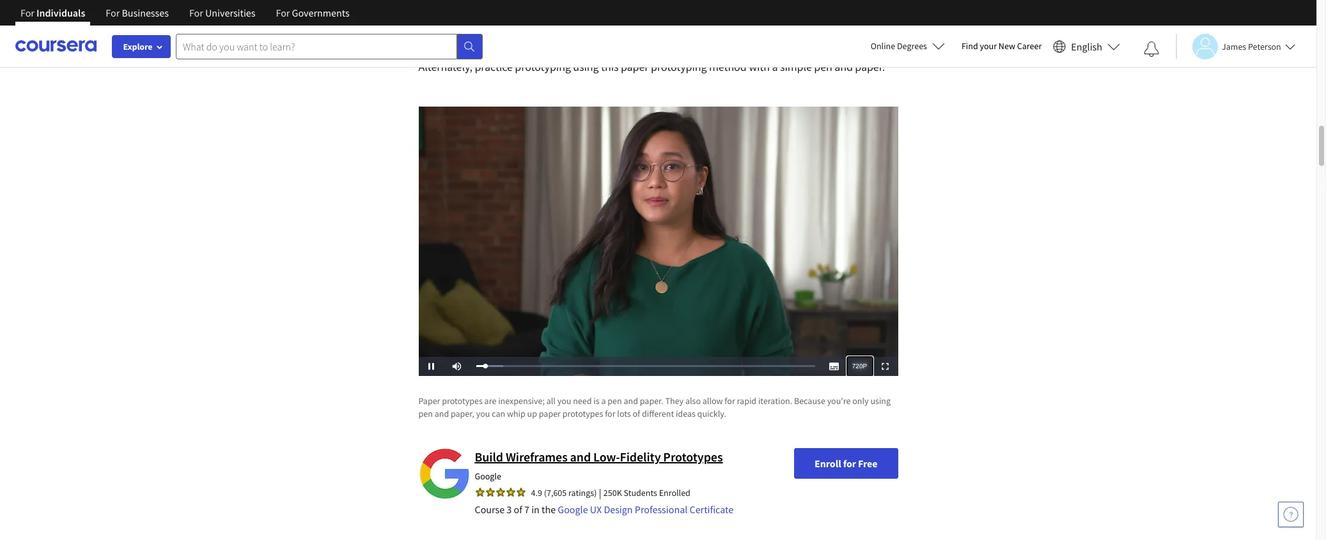 Task type: vqa. For each thing, say whether or not it's contained in the screenshot.
main content
no



Task type: describe. For each thing, give the bounding box(es) containing it.
alternately, practice prototyping using this paper prototyping method with a simple pen and paper.
[[418, 59, 889, 74]]

method
[[709, 59, 747, 74]]

only
[[852, 396, 869, 407]]

individuals
[[37, 6, 85, 19]]

peterson
[[1248, 41, 1281, 52]]

your
[[980, 40, 997, 52]]

0 vertical spatial a
[[772, 59, 778, 74]]

iteration.
[[758, 396, 792, 407]]

enroll
[[815, 458, 841, 470]]

for for businesses
[[106, 6, 120, 19]]

professional
[[635, 504, 688, 517]]

enrolled
[[659, 488, 690, 499]]

for for governments
[[276, 6, 290, 19]]

paper
[[418, 396, 440, 407]]

james peterson
[[1222, 41, 1281, 52]]

for inside button
[[843, 458, 856, 470]]

0 horizontal spatial you
[[476, 408, 490, 420]]

is
[[594, 396, 599, 407]]

for governments
[[276, 6, 350, 19]]

1 filled star image from the left
[[485, 488, 495, 498]]

|
[[599, 487, 601, 500]]

0 vertical spatial for
[[725, 396, 735, 407]]

0 horizontal spatial for
[[605, 408, 615, 420]]

1 vertical spatial pen
[[608, 396, 622, 407]]

2 filled star image from the left
[[495, 488, 505, 498]]

prototypes
[[663, 449, 723, 465]]

find your new career link
[[955, 38, 1048, 54]]

and up lots
[[624, 396, 638, 407]]

certificate
[[690, 504, 733, 517]]

free
[[858, 458, 878, 470]]

3
[[507, 504, 512, 517]]

students
[[624, 488, 657, 499]]

you're
[[827, 396, 851, 407]]

for for individuals
[[20, 6, 34, 19]]

practice
[[475, 59, 513, 74]]

james
[[1222, 41, 1246, 52]]

different
[[642, 408, 674, 420]]

businesses
[[122, 6, 169, 19]]

quickly.
[[697, 408, 726, 420]]

4.9 (7,605 ratings) | 250k students enrolled
[[531, 487, 690, 500]]

1 vertical spatial prototypes
[[562, 408, 603, 420]]

0 vertical spatial you
[[557, 396, 571, 407]]

new
[[999, 40, 1015, 52]]

build wireframes and low-fidelity prototypes link
[[475, 449, 723, 465]]

design
[[604, 504, 633, 517]]

online degrees button
[[860, 32, 955, 60]]

What do you want to learn? text field
[[176, 34, 457, 59]]

are
[[484, 396, 496, 407]]

google link
[[475, 471, 501, 483]]

paper inside paper prototypes are inexpensive; all you need is a pen and paper. they also allow for rapid iteration. because you're only using pen and paper, you can whip up paper prototypes for lots of different ideas quickly.
[[539, 408, 561, 420]]

0 vertical spatial pen
[[814, 59, 832, 74]]

explore button
[[112, 35, 171, 58]]

career
[[1017, 40, 1042, 52]]

using inside paper prototypes are inexpensive; all you need is a pen and paper. they also allow for rapid iteration. because you're only using pen and paper, you can whip up paper prototypes for lots of different ideas quickly.
[[870, 396, 891, 407]]

show notifications image
[[1144, 42, 1159, 57]]

online
[[871, 40, 895, 52]]

online degrees
[[871, 40, 927, 52]]

build wireframes and low-fidelity prototypes google
[[475, 449, 723, 483]]

ratings)
[[568, 488, 597, 499]]

2 filled star image from the left
[[505, 488, 516, 498]]

0 horizontal spatial pen
[[418, 408, 433, 420]]

governments
[[292, 6, 350, 19]]

alternately,
[[418, 59, 472, 74]]

0 horizontal spatial prototypes
[[442, 396, 483, 407]]

video player region
[[418, 107, 898, 376]]

with
[[749, 59, 770, 74]]

can
[[492, 408, 505, 420]]

4.9
[[531, 488, 542, 499]]

and down the paper at the left
[[435, 408, 449, 420]]



Task type: locate. For each thing, give the bounding box(es) containing it.
the
[[542, 504, 556, 517]]

None search field
[[176, 34, 483, 59]]

2 horizontal spatial pen
[[814, 59, 832, 74]]

rapid
[[737, 396, 756, 407]]

course 3 of 7 in the google ux design professional certificate
[[475, 504, 733, 517]]

filled star image
[[485, 488, 495, 498], [495, 488, 505, 498], [516, 488, 526, 498]]

enroll for free button
[[794, 449, 898, 479]]

1 vertical spatial google
[[558, 504, 588, 517]]

lots
[[617, 408, 631, 420]]

banner navigation
[[10, 0, 360, 35]]

paper. down online
[[855, 59, 885, 74]]

of
[[633, 408, 640, 420], [514, 504, 522, 517]]

paper
[[621, 59, 649, 74], [539, 408, 561, 420]]

for
[[725, 396, 735, 407], [605, 408, 615, 420], [843, 458, 856, 470]]

need
[[573, 396, 592, 407]]

enroll for free
[[815, 458, 878, 470]]

google
[[475, 471, 501, 483], [558, 504, 588, 517]]

0 horizontal spatial using
[[573, 59, 599, 74]]

1 vertical spatial you
[[476, 408, 490, 420]]

0 horizontal spatial filled star image
[[475, 488, 485, 498]]

2 vertical spatial pen
[[418, 408, 433, 420]]

for left free
[[843, 458, 856, 470]]

build
[[475, 449, 503, 465]]

1 horizontal spatial a
[[772, 59, 778, 74]]

find
[[962, 40, 978, 52]]

for universities
[[189, 6, 255, 19]]

of right 3
[[514, 504, 522, 517]]

james peterson button
[[1176, 34, 1295, 59]]

0 horizontal spatial of
[[514, 504, 522, 517]]

for left individuals
[[20, 6, 34, 19]]

and left low-
[[570, 449, 591, 465]]

also
[[685, 396, 701, 407]]

1 filled star image from the left
[[475, 488, 485, 498]]

you down are
[[476, 408, 490, 420]]

0 vertical spatial of
[[633, 408, 640, 420]]

1 for from the left
[[20, 6, 34, 19]]

because
[[794, 396, 825, 407]]

1 prototyping from the left
[[515, 59, 571, 74]]

2 vertical spatial for
[[843, 458, 856, 470]]

0 horizontal spatial paper.
[[640, 396, 663, 407]]

7
[[524, 504, 529, 517]]

for left universities
[[189, 6, 203, 19]]

google image
[[418, 449, 470, 500]]

they
[[665, 396, 684, 407]]

a inside paper prototypes are inexpensive; all you need is a pen and paper. they also allow for rapid iteration. because you're only using pen and paper, you can whip up paper prototypes for lots of different ideas quickly.
[[601, 396, 606, 407]]

prototypes up paper,
[[442, 396, 483, 407]]

of right lots
[[633, 408, 640, 420]]

1 horizontal spatial of
[[633, 408, 640, 420]]

1 vertical spatial paper
[[539, 408, 561, 420]]

filled star image down google link
[[475, 488, 485, 498]]

for individuals
[[20, 6, 85, 19]]

prototyping right practice
[[515, 59, 571, 74]]

universities
[[205, 6, 255, 19]]

paper down all
[[539, 408, 561, 420]]

pen
[[814, 59, 832, 74], [608, 396, 622, 407], [418, 408, 433, 420]]

2 horizontal spatial for
[[843, 458, 856, 470]]

ideas
[[676, 408, 696, 420]]

wireframes
[[506, 449, 568, 465]]

google for 3
[[558, 504, 588, 517]]

for
[[20, 6, 34, 19], [106, 6, 120, 19], [189, 6, 203, 19], [276, 6, 290, 19]]

help center image
[[1283, 508, 1299, 523]]

0 vertical spatial google
[[475, 471, 501, 483]]

0 horizontal spatial paper
[[539, 408, 561, 420]]

1 vertical spatial for
[[605, 408, 615, 420]]

for left lots
[[605, 408, 615, 420]]

for businesses
[[106, 6, 169, 19]]

paper prototypes are inexpensive; all you need is a pen and paper. they also allow for rapid iteration. because you're only using pen and paper, you can whip up paper prototypes for lots of different ideas quickly.
[[418, 396, 891, 420]]

fidelity
[[620, 449, 661, 465]]

for for universities
[[189, 6, 203, 19]]

for left businesses
[[106, 6, 120, 19]]

0 horizontal spatial a
[[601, 396, 606, 407]]

find your new career
[[962, 40, 1042, 52]]

1 horizontal spatial paper
[[621, 59, 649, 74]]

1 horizontal spatial prototypes
[[562, 408, 603, 420]]

prototyping left method
[[651, 59, 707, 74]]

you
[[557, 396, 571, 407], [476, 408, 490, 420]]

0 vertical spatial paper.
[[855, 59, 885, 74]]

a right with
[[772, 59, 778, 74]]

1 horizontal spatial prototyping
[[651, 59, 707, 74]]

paper. up different at the bottom of page
[[640, 396, 663, 407]]

google down ratings)
[[558, 504, 588, 517]]

pen down the paper at the left
[[418, 408, 433, 420]]

low-
[[593, 449, 620, 465]]

1 vertical spatial paper.
[[640, 396, 663, 407]]

1 vertical spatial using
[[870, 396, 891, 407]]

filled star image
[[475, 488, 485, 498], [505, 488, 516, 498]]

all
[[546, 396, 556, 407]]

and inside build wireframes and low-fidelity prototypes google
[[570, 449, 591, 465]]

720p button
[[847, 357, 872, 376]]

a
[[772, 59, 778, 74], [601, 396, 606, 407]]

0 vertical spatial paper
[[621, 59, 649, 74]]

this
[[601, 59, 619, 74]]

250k
[[603, 488, 622, 499]]

simple
[[780, 59, 812, 74]]

0 horizontal spatial google
[[475, 471, 501, 483]]

1 horizontal spatial pen
[[608, 396, 622, 407]]

inexpensive;
[[498, 396, 545, 407]]

3 for from the left
[[189, 6, 203, 19]]

1 horizontal spatial you
[[557, 396, 571, 407]]

paper.
[[855, 59, 885, 74], [640, 396, 663, 407]]

google inside build wireframes and low-fidelity prototypes google
[[475, 471, 501, 483]]

a right is
[[601, 396, 606, 407]]

ux
[[590, 504, 602, 517]]

paper. inside paper prototypes are inexpensive; all you need is a pen and paper. they also allow for rapid iteration. because you're only using pen and paper, you can whip up paper prototypes for lots of different ideas quickly.
[[640, 396, 663, 407]]

for left rapid
[[725, 396, 735, 407]]

prototyping
[[515, 59, 571, 74], [651, 59, 707, 74]]

0 vertical spatial prototypes
[[442, 396, 483, 407]]

paper right this
[[621, 59, 649, 74]]

pen right simple
[[814, 59, 832, 74]]

1 horizontal spatial paper.
[[855, 59, 885, 74]]

1 horizontal spatial filled star image
[[505, 488, 516, 498]]

(7,605
[[544, 488, 567, 499]]

whip
[[507, 408, 525, 420]]

2 prototyping from the left
[[651, 59, 707, 74]]

filled star image up 3
[[505, 488, 516, 498]]

in
[[531, 504, 540, 517]]

degrees
[[897, 40, 927, 52]]

english button
[[1048, 26, 1125, 67]]

1 horizontal spatial using
[[870, 396, 891, 407]]

1 horizontal spatial google
[[558, 504, 588, 517]]

4 for from the left
[[276, 6, 290, 19]]

paper,
[[451, 408, 474, 420]]

of inside paper prototypes are inexpensive; all you need is a pen and paper. they also allow for rapid iteration. because you're only using pen and paper, you can whip up paper prototypes for lots of different ideas quickly.
[[633, 408, 640, 420]]

for left governments
[[276, 6, 290, 19]]

2 for from the left
[[106, 6, 120, 19]]

up
[[527, 408, 537, 420]]

course
[[475, 504, 505, 517]]

1 horizontal spatial for
[[725, 396, 735, 407]]

0 vertical spatial using
[[573, 59, 599, 74]]

3 filled star image from the left
[[516, 488, 526, 498]]

google for wireframes
[[475, 471, 501, 483]]

and right simple
[[834, 59, 853, 74]]

english
[[1071, 40, 1102, 53]]

you right all
[[557, 396, 571, 407]]

using right the only
[[870, 396, 891, 407]]

explore
[[123, 41, 152, 52]]

pen up lots
[[608, 396, 622, 407]]

and
[[834, 59, 853, 74], [624, 396, 638, 407], [435, 408, 449, 420], [570, 449, 591, 465]]

0 horizontal spatial prototyping
[[515, 59, 571, 74]]

prototypes
[[442, 396, 483, 407], [562, 408, 603, 420]]

using
[[573, 59, 599, 74], [870, 396, 891, 407]]

google down build
[[475, 471, 501, 483]]

1 vertical spatial of
[[514, 504, 522, 517]]

prototypes down need
[[562, 408, 603, 420]]

coursera image
[[15, 36, 97, 56]]

1 vertical spatial a
[[601, 396, 606, 407]]

allow
[[703, 396, 723, 407]]

720p
[[852, 363, 867, 370]]

using left this
[[573, 59, 599, 74]]



